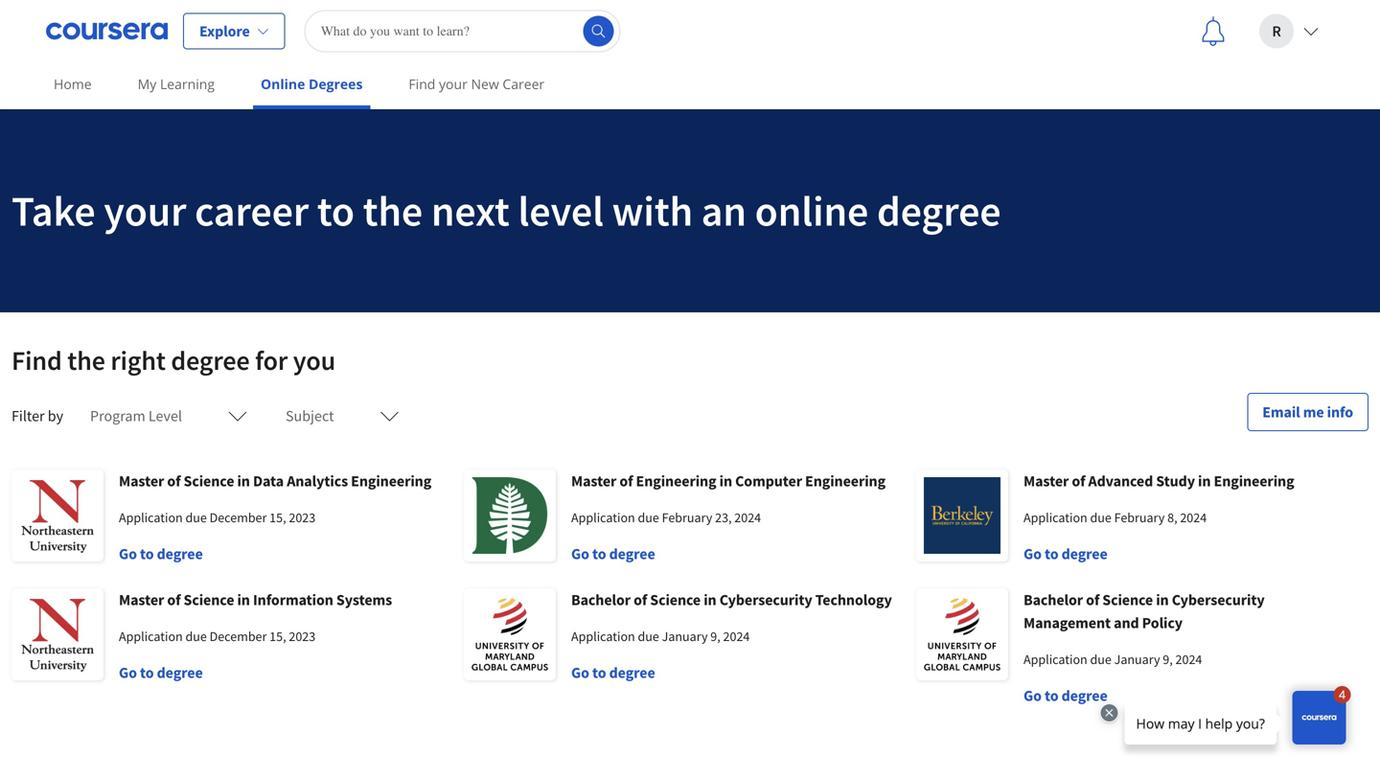 Task type: vqa. For each thing, say whether or not it's contained in the screenshot.


Task type: describe. For each thing, give the bounding box(es) containing it.
science for master of science in data analytics engineering
[[184, 472, 234, 491]]

online degrees
[[261, 75, 363, 93]]

due for master of engineering in computer engineering
[[638, 509, 660, 526]]

application for bachelor of science in cybersecurity management and policy
[[1024, 651, 1088, 668]]

me
[[1304, 403, 1325, 422]]

application due december 15, 2023 for data
[[119, 509, 316, 526]]

degrees
[[309, 75, 363, 93]]

master of advanced study in engineering
[[1024, 472, 1295, 491]]

my learning link
[[130, 62, 222, 105]]

study
[[1157, 472, 1196, 491]]

master for master of science in data analytics engineering
[[119, 472, 164, 491]]

program level
[[90, 407, 182, 426]]

university of maryland global campus image for bachelor of science in cybersecurity management and policy
[[917, 589, 1009, 681]]

coursera image
[[46, 16, 168, 47]]

2023 for information
[[289, 628, 316, 645]]

in for master of engineering in computer engineering
[[720, 472, 733, 491]]

application due february 23, 2024
[[571, 509, 761, 526]]

due for master of advanced study in engineering
[[1091, 509, 1112, 526]]

management
[[1024, 614, 1111, 633]]

home
[[54, 75, 92, 93]]

go for bachelor of science in cybersecurity technology
[[571, 664, 590, 683]]

master of science in information systems
[[119, 591, 392, 610]]

take
[[12, 184, 96, 237]]

due for master of science in data analytics engineering
[[186, 509, 207, 526]]

advanced
[[1089, 472, 1154, 491]]

and
[[1114, 614, 1140, 633]]

1 engineering from the left
[[351, 472, 432, 491]]

policy
[[1143, 614, 1183, 633]]

info
[[1328, 403, 1354, 422]]

dartmouth college image
[[464, 470, 556, 562]]

go for master of science in data analytics engineering
[[119, 545, 137, 564]]

2023 for data
[[289, 509, 316, 526]]

application due january 9, 2024 for bachelor of science in cybersecurity technology
[[571, 628, 750, 645]]

next
[[431, 184, 510, 237]]

by
[[48, 407, 63, 426]]

3 engineering from the left
[[806, 472, 886, 491]]

systems
[[336, 591, 392, 610]]

level
[[149, 407, 182, 426]]

go to degree for master of engineering in computer engineering
[[571, 545, 656, 564]]

explore
[[199, 22, 250, 41]]

home link
[[46, 62, 99, 105]]

9, for management
[[1163, 651, 1173, 668]]

due for bachelor of science in cybersecurity management and policy
[[1091, 651, 1112, 668]]

4 engineering from the left
[[1214, 472, 1295, 491]]

degree for bachelor of science in cybersecurity technology
[[609, 664, 656, 683]]

go to degree for master of science in information systems
[[119, 664, 203, 683]]

go to degree for master of science in data analytics engineering
[[119, 545, 203, 564]]

to for master of science in information systems
[[140, 664, 154, 683]]

15, for information
[[270, 628, 286, 645]]

subject button
[[274, 393, 411, 439]]

filter
[[12, 407, 45, 426]]

program
[[90, 407, 146, 426]]

application due january 9, 2024 for bachelor of science in cybersecurity management and policy
[[1024, 651, 1203, 668]]

university of california, berkeley image
[[917, 470, 1009, 562]]

to for master of advanced study in engineering
[[1045, 545, 1059, 564]]

application for master of advanced study in engineering
[[1024, 509, 1088, 526]]

online
[[261, 75, 305, 93]]

to for bachelor of science in cybersecurity management and policy
[[1045, 687, 1059, 706]]

analytics
[[287, 472, 348, 491]]

in for master of science in data analytics engineering
[[237, 472, 250, 491]]

northeastern university image for master of science in data analytics engineering
[[12, 470, 104, 562]]

bachelor of science in cybersecurity management and policy
[[1024, 591, 1265, 633]]

with
[[612, 184, 693, 237]]

application for bachelor of science in cybersecurity technology
[[571, 628, 635, 645]]

subject
[[286, 407, 334, 426]]

bachelor for bachelor of science in cybersecurity management and policy
[[1024, 591, 1084, 610]]

of for master of engineering in computer engineering
[[620, 472, 633, 491]]

8,
[[1168, 509, 1178, 526]]

go for master of science in information systems
[[119, 664, 137, 683]]

december for information
[[210, 628, 267, 645]]

r button
[[1245, 0, 1335, 62]]

take your career to the next level with an online degree
[[12, 184, 1002, 237]]

your for career
[[104, 184, 186, 237]]

find for find your new career
[[409, 75, 436, 93]]

application for master of science in data analytics engineering
[[119, 509, 183, 526]]

science for master of science in information systems
[[184, 591, 234, 610]]

application for master of engineering in computer engineering
[[571, 509, 635, 526]]

2024 for bachelor of science in cybersecurity management and policy
[[1176, 651, 1203, 668]]

due for master of science in information systems
[[186, 628, 207, 645]]

find for find the right degree for you
[[12, 344, 62, 377]]

master of engineering in computer engineering
[[571, 472, 886, 491]]

master for master of science in information systems
[[119, 591, 164, 610]]

filter by
[[12, 407, 63, 426]]



Task type: locate. For each thing, give the bounding box(es) containing it.
application due february 8, 2024
[[1024, 509, 1207, 526]]

of
[[167, 472, 181, 491], [620, 472, 633, 491], [1072, 472, 1086, 491], [167, 591, 181, 610], [634, 591, 647, 610], [1087, 591, 1100, 610]]

0 vertical spatial 2023
[[289, 509, 316, 526]]

1 vertical spatial your
[[104, 184, 186, 237]]

1 horizontal spatial 9,
[[1163, 651, 1173, 668]]

0 vertical spatial application due january 9, 2024
[[571, 628, 750, 645]]

1 vertical spatial december
[[210, 628, 267, 645]]

online degrees link
[[253, 62, 371, 109]]

career
[[503, 75, 545, 93]]

2024 right 23,
[[735, 509, 761, 526]]

0 horizontal spatial application due january 9, 2024
[[571, 628, 750, 645]]

degree for bachelor of science in cybersecurity management and policy
[[1062, 687, 1108, 706]]

the
[[363, 184, 423, 237], [67, 344, 105, 377]]

in for bachelor of science in cybersecurity management and policy
[[1157, 591, 1169, 610]]

2 university of maryland global campus image from the left
[[917, 589, 1009, 681]]

email
[[1263, 403, 1301, 422]]

explore button
[[183, 13, 285, 49]]

find the right degree for you
[[12, 344, 336, 377]]

2 december from the top
[[210, 628, 267, 645]]

in right the study
[[1199, 472, 1211, 491]]

2 february from the left
[[1115, 509, 1165, 526]]

1 vertical spatial the
[[67, 344, 105, 377]]

december down data
[[210, 509, 267, 526]]

application due december 15, 2023 for information
[[119, 628, 316, 645]]

go to degree for master of advanced study in engineering
[[1024, 545, 1108, 564]]

0 vertical spatial northeastern university image
[[12, 470, 104, 562]]

9, down bachelor of science in cybersecurity technology
[[711, 628, 721, 645]]

What do you want to learn? text field
[[305, 10, 621, 52]]

go for master of engineering in computer engineering
[[571, 545, 590, 564]]

2023
[[289, 509, 316, 526], [289, 628, 316, 645]]

master of science in data analytics engineering
[[119, 472, 432, 491]]

2024 down bachelor of science in cybersecurity technology
[[723, 628, 750, 645]]

application due january 9, 2024 down bachelor of science in cybersecurity technology
[[571, 628, 750, 645]]

email me info
[[1263, 403, 1354, 422]]

of for bachelor of science in cybersecurity management and policy
[[1087, 591, 1100, 610]]

of inside bachelor of science in cybersecurity management and policy
[[1087, 591, 1100, 610]]

february left 8,
[[1115, 509, 1165, 526]]

bachelor for bachelor of science in cybersecurity technology
[[571, 591, 631, 610]]

2 2023 from the top
[[289, 628, 316, 645]]

1 horizontal spatial university of maryland global campus image
[[917, 589, 1009, 681]]

cybersecurity inside bachelor of science in cybersecurity management and policy
[[1172, 591, 1265, 610]]

for
[[255, 344, 288, 377]]

1 vertical spatial application due december 15, 2023
[[119, 628, 316, 645]]

2024 for master of engineering in computer engineering
[[735, 509, 761, 526]]

2024 for master of advanced study in engineering
[[1181, 509, 1207, 526]]

9, down policy
[[1163, 651, 1173, 668]]

1 15, from the top
[[270, 509, 286, 526]]

2024 for bachelor of science in cybersecurity technology
[[723, 628, 750, 645]]

master for master of engineering in computer engineering
[[571, 472, 617, 491]]

find your new career
[[409, 75, 545, 93]]

in up 23,
[[720, 472, 733, 491]]

cybersecurity left technology
[[720, 591, 813, 610]]

1 cybersecurity from the left
[[720, 591, 813, 610]]

application due december 15, 2023
[[119, 509, 316, 526], [119, 628, 316, 645]]

due
[[186, 509, 207, 526], [638, 509, 660, 526], [1091, 509, 1112, 526], [186, 628, 207, 645], [638, 628, 660, 645], [1091, 651, 1112, 668]]

science
[[184, 472, 234, 491], [184, 591, 234, 610], [650, 591, 701, 610], [1103, 591, 1154, 610]]

science for bachelor of science in cybersecurity management and policy
[[1103, 591, 1154, 610]]

2 engineering from the left
[[636, 472, 717, 491]]

1 vertical spatial january
[[1115, 651, 1161, 668]]

find left new
[[409, 75, 436, 93]]

due down management
[[1091, 651, 1112, 668]]

science left information
[[184, 591, 234, 610]]

you
[[293, 344, 336, 377]]

go for master of advanced study in engineering
[[1024, 545, 1042, 564]]

1 vertical spatial northeastern university image
[[12, 589, 104, 681]]

1 vertical spatial find
[[12, 344, 62, 377]]

1 application due december 15, 2023 from the top
[[119, 509, 316, 526]]

0 horizontal spatial bachelor
[[571, 591, 631, 610]]

master for master of advanced study in engineering
[[1024, 472, 1069, 491]]

0 vertical spatial december
[[210, 509, 267, 526]]

science for bachelor of science in cybersecurity technology
[[650, 591, 701, 610]]

23,
[[715, 509, 732, 526]]

northeastern university image
[[12, 470, 104, 562], [12, 589, 104, 681]]

application due january 9, 2024 down and
[[1024, 651, 1203, 668]]

in up policy
[[1157, 591, 1169, 610]]

1 bachelor from the left
[[571, 591, 631, 610]]

2 cybersecurity from the left
[[1172, 591, 1265, 610]]

computer
[[736, 472, 803, 491]]

engineering right computer
[[806, 472, 886, 491]]

january for management
[[1115, 651, 1161, 668]]

application due december 15, 2023 down data
[[119, 509, 316, 526]]

to
[[317, 184, 355, 237], [140, 545, 154, 564], [593, 545, 607, 564], [1045, 545, 1059, 564], [140, 664, 154, 683], [593, 664, 607, 683], [1045, 687, 1059, 706]]

0 vertical spatial your
[[439, 75, 468, 93]]

your right the take
[[104, 184, 186, 237]]

engineering
[[351, 472, 432, 491], [636, 472, 717, 491], [806, 472, 886, 491], [1214, 472, 1295, 491]]

degree for master of science in data analytics engineering
[[157, 545, 203, 564]]

1 vertical spatial 15,
[[270, 628, 286, 645]]

due down master of science in information systems at the left bottom of the page
[[186, 628, 207, 645]]

due down bachelor of science in cybersecurity technology
[[638, 628, 660, 645]]

2024
[[735, 509, 761, 526], [1181, 509, 1207, 526], [723, 628, 750, 645], [1176, 651, 1203, 668]]

1 horizontal spatial find
[[409, 75, 436, 93]]

find your new career link
[[401, 62, 552, 105]]

an
[[702, 184, 747, 237]]

to for master of science in data analytics engineering
[[140, 545, 154, 564]]

january down bachelor of science in cybersecurity technology
[[662, 628, 708, 645]]

master
[[119, 472, 164, 491], [571, 472, 617, 491], [1024, 472, 1069, 491], [119, 591, 164, 610]]

february for advanced
[[1115, 509, 1165, 526]]

0 vertical spatial 15,
[[270, 509, 286, 526]]

january down and
[[1115, 651, 1161, 668]]

science up and
[[1103, 591, 1154, 610]]

go to degree for bachelor of science in cybersecurity management and policy
[[1024, 687, 1108, 706]]

of for bachelor of science in cybersecurity technology
[[634, 591, 647, 610]]

15, for data
[[270, 509, 286, 526]]

1 vertical spatial 2023
[[289, 628, 316, 645]]

science left data
[[184, 472, 234, 491]]

of for master of science in information systems
[[167, 591, 181, 610]]

1 vertical spatial 9,
[[1163, 651, 1173, 668]]

application due december 15, 2023 down master of science in information systems at the left bottom of the page
[[119, 628, 316, 645]]

in inside bachelor of science in cybersecurity management and policy
[[1157, 591, 1169, 610]]

due left 23,
[[638, 509, 660, 526]]

go to degree for bachelor of science in cybersecurity technology
[[571, 664, 656, 683]]

find up filter by
[[12, 344, 62, 377]]

1 february from the left
[[662, 509, 713, 526]]

email me info button
[[1248, 393, 1369, 431]]

1 horizontal spatial january
[[1115, 651, 1161, 668]]

degree for master of science in information systems
[[157, 664, 203, 683]]

1 2023 from the top
[[289, 509, 316, 526]]

in down 23,
[[704, 591, 717, 610]]

2 15, from the top
[[270, 628, 286, 645]]

university of maryland global campus image
[[464, 589, 556, 681], [917, 589, 1009, 681]]

degree
[[877, 184, 1002, 237], [171, 344, 250, 377], [157, 545, 203, 564], [609, 545, 656, 564], [1062, 545, 1108, 564], [157, 664, 203, 683], [609, 664, 656, 683], [1062, 687, 1108, 706]]

science down application due february 23, 2024
[[650, 591, 701, 610]]

cybersecurity for management
[[1172, 591, 1265, 610]]

degree for master of engineering in computer engineering
[[609, 545, 656, 564]]

due down "advanced"
[[1091, 509, 1112, 526]]

december
[[210, 509, 267, 526], [210, 628, 267, 645]]

0 horizontal spatial find
[[12, 344, 62, 377]]

new
[[471, 75, 499, 93]]

2024 right 8,
[[1181, 509, 1207, 526]]

of for master of advanced study in engineering
[[1072, 472, 1086, 491]]

1 december from the top
[[210, 509, 267, 526]]

None search field
[[305, 10, 621, 52]]

engineering up application due february 23, 2024
[[636, 472, 717, 491]]

february
[[662, 509, 713, 526], [1115, 509, 1165, 526]]

1 vertical spatial application due january 9, 2024
[[1024, 651, 1203, 668]]

1 horizontal spatial application due january 9, 2024
[[1024, 651, 1203, 668]]

bachelor of science in cybersecurity technology
[[571, 591, 892, 610]]

december for data
[[210, 509, 267, 526]]

december down master of science in information systems at the left bottom of the page
[[210, 628, 267, 645]]

my learning
[[138, 75, 215, 93]]

cybersecurity
[[720, 591, 813, 610], [1172, 591, 1265, 610]]

february left 23,
[[662, 509, 713, 526]]

bachelor inside bachelor of science in cybersecurity management and policy
[[1024, 591, 1084, 610]]

program level button
[[79, 393, 259, 439]]

application for master of science in information systems
[[119, 628, 183, 645]]

0 vertical spatial the
[[363, 184, 423, 237]]

0 horizontal spatial the
[[67, 344, 105, 377]]

information
[[253, 591, 333, 610]]

2 northeastern university image from the top
[[12, 589, 104, 681]]

9, for technology
[[711, 628, 721, 645]]

northeastern university image for master of science in information systems
[[12, 589, 104, 681]]

0 vertical spatial january
[[662, 628, 708, 645]]

application due january 9, 2024
[[571, 628, 750, 645], [1024, 651, 1203, 668]]

online
[[755, 184, 869, 237]]

due down master of science in data analytics engineering
[[186, 509, 207, 526]]

1 horizontal spatial cybersecurity
[[1172, 591, 1265, 610]]

0 vertical spatial application due december 15, 2023
[[119, 509, 316, 526]]

in for bachelor of science in cybersecurity technology
[[704, 591, 717, 610]]

your for new
[[439, 75, 468, 93]]

university of maryland global campus image for bachelor of science in cybersecurity technology
[[464, 589, 556, 681]]

in
[[237, 472, 250, 491], [720, 472, 733, 491], [1199, 472, 1211, 491], [237, 591, 250, 610], [704, 591, 717, 610], [1157, 591, 1169, 610]]

1 horizontal spatial your
[[439, 75, 468, 93]]

due for bachelor of science in cybersecurity technology
[[638, 628, 660, 645]]

1 university of maryland global campus image from the left
[[464, 589, 556, 681]]

to for bachelor of science in cybersecurity technology
[[593, 664, 607, 683]]

the left next
[[363, 184, 423, 237]]

go for bachelor of science in cybersecurity management and policy
[[1024, 687, 1042, 706]]

of for master of science in data analytics engineering
[[167, 472, 181, 491]]

right
[[111, 344, 166, 377]]

engineering down email
[[1214, 472, 1295, 491]]

to for master of engineering in computer engineering
[[593, 545, 607, 564]]

go to degree
[[119, 545, 203, 564], [571, 545, 656, 564], [1024, 545, 1108, 564], [119, 664, 203, 683], [571, 664, 656, 683], [1024, 687, 1108, 706]]

data
[[253, 472, 284, 491]]

1 horizontal spatial february
[[1115, 509, 1165, 526]]

0 vertical spatial 9,
[[711, 628, 721, 645]]

1 northeastern university image from the top
[[12, 470, 104, 562]]

your
[[439, 75, 468, 93], [104, 184, 186, 237]]

your left new
[[439, 75, 468, 93]]

2023 down information
[[289, 628, 316, 645]]

r
[[1273, 22, 1282, 41]]

cybersecurity for technology
[[720, 591, 813, 610]]

2 application due december 15, 2023 from the top
[[119, 628, 316, 645]]

0 horizontal spatial 9,
[[711, 628, 721, 645]]

15, down information
[[270, 628, 286, 645]]

0 horizontal spatial your
[[104, 184, 186, 237]]

in left information
[[237, 591, 250, 610]]

the left right
[[67, 344, 105, 377]]

technology
[[816, 591, 892, 610]]

find
[[409, 75, 436, 93], [12, 344, 62, 377]]

science inside bachelor of science in cybersecurity management and policy
[[1103, 591, 1154, 610]]

learning
[[160, 75, 215, 93]]

go
[[119, 545, 137, 564], [571, 545, 590, 564], [1024, 545, 1042, 564], [119, 664, 137, 683], [571, 664, 590, 683], [1024, 687, 1042, 706]]

january for technology
[[662, 628, 708, 645]]

15,
[[270, 509, 286, 526], [270, 628, 286, 645]]

january
[[662, 628, 708, 645], [1115, 651, 1161, 668]]

0 horizontal spatial january
[[662, 628, 708, 645]]

0 horizontal spatial cybersecurity
[[720, 591, 813, 610]]

career
[[195, 184, 309, 237]]

15, down master of science in data analytics engineering
[[270, 509, 286, 526]]

application
[[119, 509, 183, 526], [571, 509, 635, 526], [1024, 509, 1088, 526], [119, 628, 183, 645], [571, 628, 635, 645], [1024, 651, 1088, 668]]

degree for master of advanced study in engineering
[[1062, 545, 1108, 564]]

9,
[[711, 628, 721, 645], [1163, 651, 1173, 668]]

0 horizontal spatial february
[[662, 509, 713, 526]]

0 horizontal spatial university of maryland global campus image
[[464, 589, 556, 681]]

2024 down policy
[[1176, 651, 1203, 668]]

1 horizontal spatial the
[[363, 184, 423, 237]]

cybersecurity up policy
[[1172, 591, 1265, 610]]

0 vertical spatial find
[[409, 75, 436, 93]]

2023 down the analytics
[[289, 509, 316, 526]]

1 horizontal spatial bachelor
[[1024, 591, 1084, 610]]

in left data
[[237, 472, 250, 491]]

my
[[138, 75, 157, 93]]

in for master of science in information systems
[[237, 591, 250, 610]]

february for engineering
[[662, 509, 713, 526]]

engineering right the analytics
[[351, 472, 432, 491]]

2 bachelor from the left
[[1024, 591, 1084, 610]]

level
[[518, 184, 604, 237]]

bachelor
[[571, 591, 631, 610], [1024, 591, 1084, 610]]



